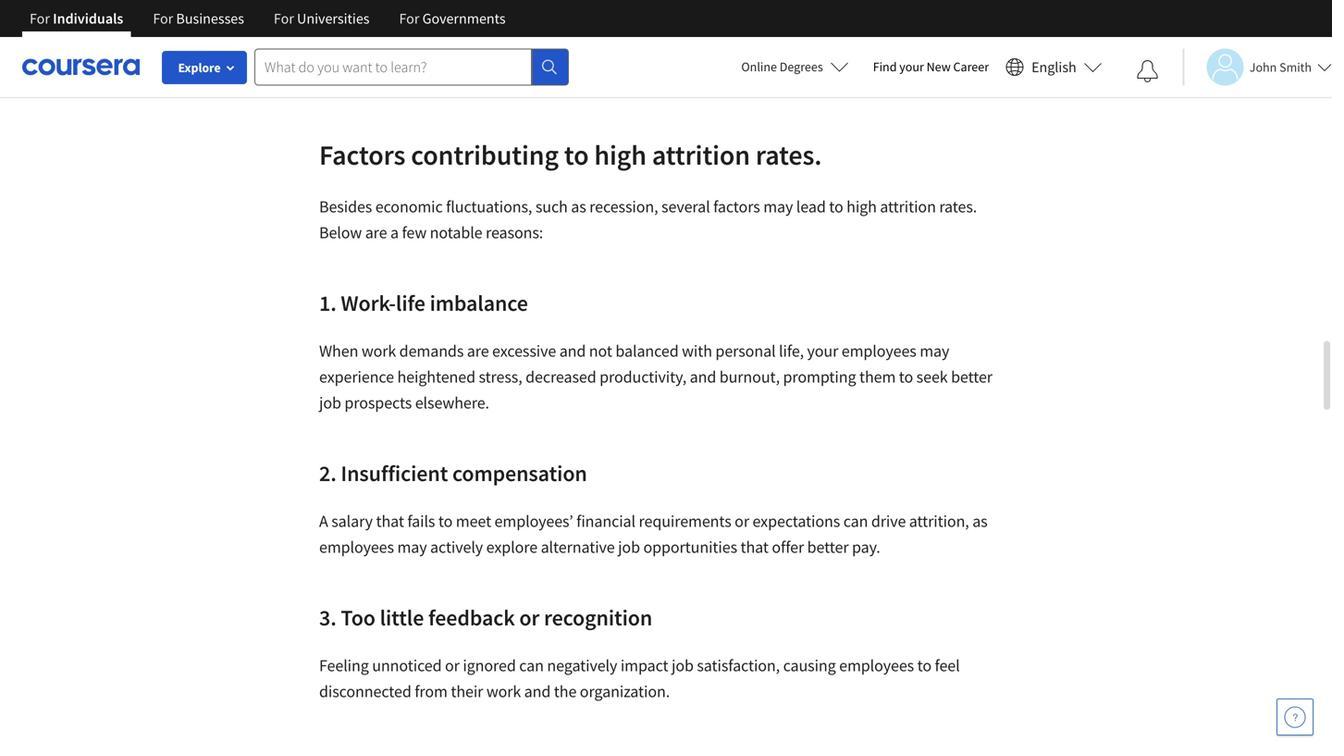 Task type: locate. For each thing, give the bounding box(es) containing it.
for left universities
[[274, 9, 294, 28]]

employees down salary
[[319, 537, 394, 558]]

recession,
[[590, 196, 658, 217]]

demands
[[399, 341, 464, 361]]

besides
[[319, 196, 372, 217]]

0 vertical spatial high
[[594, 137, 647, 172]]

1 horizontal spatial as
[[973, 511, 988, 532]]

to left the feel
[[918, 655, 932, 676]]

2 vertical spatial job
[[672, 655, 694, 676]]

can
[[844, 511, 868, 532], [519, 655, 544, 676]]

1 horizontal spatial work
[[487, 681, 521, 702]]

are up stress, on the left of page
[[467, 341, 489, 361]]

employees inside 'when work demands are excessive and not balanced with personal life, your employees may experience heightened stress, decreased productivity, and burnout, prompting them to seek better job prospects elsewhere.'
[[842, 341, 917, 361]]

and left not
[[560, 341, 586, 361]]

1 horizontal spatial attrition
[[880, 196, 936, 217]]

find
[[873, 58, 897, 75]]

0 horizontal spatial rates.
[[756, 137, 822, 172]]

can right ignored
[[519, 655, 544, 676]]

1. work-life imbalance
[[319, 289, 528, 317]]

1 horizontal spatial and
[[560, 341, 586, 361]]

to right lead
[[829, 196, 844, 217]]

employees
[[842, 341, 917, 361], [319, 537, 394, 558], [839, 655, 914, 676]]

2 horizontal spatial or
[[735, 511, 750, 532]]

online
[[742, 58, 777, 75]]

and left 'the' at the bottom
[[524, 681, 551, 702]]

0 horizontal spatial that
[[376, 511, 404, 532]]

excessive
[[492, 341, 556, 361]]

1 vertical spatial can
[[519, 655, 544, 676]]

0 horizontal spatial job
[[319, 392, 341, 413]]

job inside a salary that fails to meet employees' financial requirements or expectations can drive attrition, as employees may actively explore alternative job opportunities that offer better pay.
[[618, 537, 640, 558]]

1 horizontal spatial can
[[844, 511, 868, 532]]

factors
[[319, 137, 406, 172]]

reasons:
[[486, 222, 543, 243]]

or right feedback
[[519, 604, 540, 632]]

2 vertical spatial may
[[397, 537, 427, 558]]

career
[[954, 58, 989, 75]]

may up "seek"
[[920, 341, 950, 361]]

2 horizontal spatial job
[[672, 655, 694, 676]]

2 for from the left
[[153, 9, 173, 28]]

1 horizontal spatial better
[[951, 366, 993, 387]]

that left 'fails'
[[376, 511, 404, 532]]

are left a
[[365, 222, 387, 243]]

to inside 'when work demands are excessive and not balanced with personal life, your employees may experience heightened stress, decreased productivity, and burnout, prompting them to seek better job prospects elsewhere.'
[[899, 366, 914, 387]]

high
[[594, 137, 647, 172], [847, 196, 877, 217]]

a
[[391, 222, 399, 243]]

job right the impact on the bottom of page
[[672, 655, 694, 676]]

0 vertical spatial as
[[571, 196, 586, 217]]

0 horizontal spatial your
[[807, 341, 839, 361]]

and down the with
[[690, 366, 717, 387]]

or up their
[[445, 655, 460, 676]]

may inside a salary that fails to meet employees' financial requirements or expectations can drive attrition, as employees may actively explore alternative job opportunities that offer better pay.
[[397, 537, 427, 558]]

1 horizontal spatial your
[[900, 58, 924, 75]]

and
[[560, 341, 586, 361], [690, 366, 717, 387], [524, 681, 551, 702]]

1 vertical spatial better
[[808, 537, 849, 558]]

0 horizontal spatial can
[[519, 655, 544, 676]]

feeling unnoticed or ignored can negatively impact job satisfaction, causing employees to feel disconnected from their work and the organization.
[[319, 655, 960, 702]]

2 vertical spatial employees
[[839, 655, 914, 676]]

0 horizontal spatial are
[[365, 222, 387, 243]]

0 vertical spatial job
[[319, 392, 341, 413]]

1 vertical spatial high
[[847, 196, 877, 217]]

or left expectations
[[735, 511, 750, 532]]

too
[[341, 604, 376, 632]]

and inside "feeling unnoticed or ignored can negatively impact job satisfaction, causing employees to feel disconnected from their work and the organization."
[[524, 681, 551, 702]]

employees up 'them'
[[842, 341, 917, 361]]

alternative
[[541, 537, 615, 558]]

0 horizontal spatial may
[[397, 537, 427, 558]]

to up such
[[564, 137, 589, 172]]

to left "seek"
[[899, 366, 914, 387]]

high inside besides economic fluctuations, such as recession, several factors may lead to high attrition rates. below are a few notable reasons:
[[847, 196, 877, 217]]

seek
[[917, 366, 948, 387]]

1 horizontal spatial rates.
[[940, 196, 977, 217]]

negatively
[[547, 655, 618, 676]]

1 vertical spatial may
[[920, 341, 950, 361]]

employees right causing
[[839, 655, 914, 676]]

work inside 'when work demands are excessive and not balanced with personal life, your employees may experience heightened stress, decreased productivity, and burnout, prompting them to seek better job prospects elsewhere.'
[[362, 341, 396, 361]]

as right such
[[571, 196, 586, 217]]

to right 'fails'
[[439, 511, 453, 532]]

degrees
[[780, 58, 823, 75]]

your
[[900, 58, 924, 75], [807, 341, 839, 361]]

notable
[[430, 222, 483, 243]]

better
[[951, 366, 993, 387], [808, 537, 849, 558]]

to inside besides economic fluctuations, such as recession, several factors may lead to high attrition rates. below are a few notable reasons:
[[829, 196, 844, 217]]

businesses
[[176, 9, 244, 28]]

or inside "feeling unnoticed or ignored can negatively impact job satisfaction, causing employees to feel disconnected from their work and the organization."
[[445, 655, 460, 676]]

2 horizontal spatial may
[[920, 341, 950, 361]]

a salary that fails to meet employees' financial requirements or expectations can drive attrition, as employees may actively explore alternative job opportunities that offer better pay.
[[319, 511, 988, 558]]

2 vertical spatial or
[[445, 655, 460, 676]]

1 vertical spatial work
[[487, 681, 521, 702]]

0 vertical spatial can
[[844, 511, 868, 532]]

personal
[[716, 341, 776, 361]]

work-
[[341, 289, 396, 317]]

salary
[[331, 511, 373, 532]]

can inside a salary that fails to meet employees' financial requirements or expectations can drive attrition, as employees may actively explore alternative job opportunities that offer better pay.
[[844, 511, 868, 532]]

3 for from the left
[[274, 9, 294, 28]]

as
[[571, 196, 586, 217], [973, 511, 988, 532]]

for up what do you want to learn? text field
[[399, 9, 420, 28]]

job
[[319, 392, 341, 413], [618, 537, 640, 558], [672, 655, 694, 676]]

for for governments
[[399, 9, 420, 28]]

several
[[662, 196, 710, 217]]

0 vertical spatial may
[[764, 196, 793, 217]]

job inside 'when work demands are excessive and not balanced with personal life, your employees may experience heightened stress, decreased productivity, and burnout, prompting them to seek better job prospects elsewhere.'
[[319, 392, 341, 413]]

4 for from the left
[[399, 9, 420, 28]]

may inside 'when work demands are excessive and not balanced with personal life, your employees may experience heightened stress, decreased productivity, and burnout, prompting them to seek better job prospects elsewhere.'
[[920, 341, 950, 361]]

imbalance
[[430, 289, 528, 317]]

0 vertical spatial your
[[900, 58, 924, 75]]

0 vertical spatial better
[[951, 366, 993, 387]]

your right find
[[900, 58, 924, 75]]

1 horizontal spatial job
[[618, 537, 640, 558]]

better right "seek"
[[951, 366, 993, 387]]

that left offer
[[741, 537, 769, 558]]

may down 'fails'
[[397, 537, 427, 558]]

high up recession,
[[594, 137, 647, 172]]

them
[[860, 366, 896, 387]]

are
[[365, 222, 387, 243], [467, 341, 489, 361]]

job down financial
[[618, 537, 640, 558]]

that
[[376, 511, 404, 532], [741, 537, 769, 558]]

better left pay.
[[808, 537, 849, 558]]

high right lead
[[847, 196, 877, 217]]

are inside 'when work demands are excessive and not balanced with personal life, your employees may experience heightened stress, decreased productivity, and burnout, prompting them to seek better job prospects elsewhere.'
[[467, 341, 489, 361]]

1 vertical spatial that
[[741, 537, 769, 558]]

attrition inside besides economic fluctuations, such as recession, several factors may lead to high attrition rates. below are a few notable reasons:
[[880, 196, 936, 217]]

0 vertical spatial attrition
[[652, 137, 751, 172]]

1 horizontal spatial that
[[741, 537, 769, 558]]

can inside "feeling unnoticed or ignored can negatively impact job satisfaction, causing employees to feel disconnected from their work and the organization."
[[519, 655, 544, 676]]

your up prompting
[[807, 341, 839, 361]]

0 vertical spatial work
[[362, 341, 396, 361]]

your inside 'when work demands are excessive and not balanced with personal life, your employees may experience heightened stress, decreased productivity, and burnout, prompting them to seek better job prospects elsewhere.'
[[807, 341, 839, 361]]

governments
[[423, 9, 506, 28]]

for for businesses
[[153, 9, 173, 28]]

compensation
[[452, 459, 587, 487]]

1 horizontal spatial may
[[764, 196, 793, 217]]

1 horizontal spatial high
[[847, 196, 877, 217]]

1 horizontal spatial or
[[519, 604, 540, 632]]

explore
[[486, 537, 538, 558]]

may left lead
[[764, 196, 793, 217]]

explore button
[[162, 51, 247, 84]]

0 vertical spatial rates.
[[756, 137, 822, 172]]

find your new career link
[[864, 56, 999, 79]]

0 vertical spatial employees
[[842, 341, 917, 361]]

disconnected
[[319, 681, 412, 702]]

as right attrition,
[[973, 511, 988, 532]]

0 horizontal spatial and
[[524, 681, 551, 702]]

for
[[30, 9, 50, 28], [153, 9, 173, 28], [274, 9, 294, 28], [399, 9, 420, 28]]

little
[[380, 604, 424, 632]]

may
[[764, 196, 793, 217], [920, 341, 950, 361], [397, 537, 427, 558]]

1 for from the left
[[30, 9, 50, 28]]

for left individuals
[[30, 9, 50, 28]]

for left businesses
[[153, 9, 173, 28]]

1 vertical spatial as
[[973, 511, 988, 532]]

 image
[[319, 0, 1013, 94]]

1 vertical spatial are
[[467, 341, 489, 361]]

1 vertical spatial job
[[618, 537, 640, 558]]

0 vertical spatial and
[[560, 341, 586, 361]]

individuals
[[53, 9, 123, 28]]

1 vertical spatial your
[[807, 341, 839, 361]]

0 horizontal spatial high
[[594, 137, 647, 172]]

1 vertical spatial employees
[[319, 537, 394, 558]]

0 vertical spatial or
[[735, 511, 750, 532]]

online degrees
[[742, 58, 823, 75]]

or
[[735, 511, 750, 532], [519, 604, 540, 632], [445, 655, 460, 676]]

the
[[554, 681, 577, 702]]

1 vertical spatial attrition
[[880, 196, 936, 217]]

drive
[[872, 511, 906, 532]]

rates.
[[756, 137, 822, 172], [940, 196, 977, 217]]

0 horizontal spatial as
[[571, 196, 586, 217]]

1 vertical spatial rates.
[[940, 196, 977, 217]]

0 horizontal spatial better
[[808, 537, 849, 558]]

work up experience
[[362, 341, 396, 361]]

2 vertical spatial and
[[524, 681, 551, 702]]

1 horizontal spatial are
[[467, 341, 489, 361]]

work inside "feeling unnoticed or ignored can negatively impact job satisfaction, causing employees to feel disconnected from their work and the organization."
[[487, 681, 521, 702]]

can up pay.
[[844, 511, 868, 532]]

rates. inside besides economic fluctuations, such as recession, several factors may lead to high attrition rates. below are a few notable reasons:
[[940, 196, 977, 217]]

None search field
[[254, 49, 569, 86]]

0 vertical spatial are
[[365, 222, 387, 243]]

0 horizontal spatial or
[[445, 655, 460, 676]]

1 vertical spatial and
[[690, 366, 717, 387]]

0 vertical spatial that
[[376, 511, 404, 532]]

job inside "feeling unnoticed or ignored can negatively impact job satisfaction, causing employees to feel disconnected from their work and the organization."
[[672, 655, 694, 676]]

0 horizontal spatial work
[[362, 341, 396, 361]]

job down experience
[[319, 392, 341, 413]]

work down ignored
[[487, 681, 521, 702]]



Task type: describe. For each thing, give the bounding box(es) containing it.
banner navigation
[[15, 0, 521, 37]]

their
[[451, 681, 483, 702]]

better inside a salary that fails to meet employees' financial requirements or expectations can drive attrition, as employees may actively explore alternative job opportunities that offer better pay.
[[808, 537, 849, 558]]

your inside find your new career link
[[900, 58, 924, 75]]

for for universities
[[274, 9, 294, 28]]

unnoticed
[[372, 655, 442, 676]]

elsewhere.
[[415, 392, 489, 413]]

english button
[[999, 37, 1110, 97]]

not
[[589, 341, 613, 361]]

requirements
[[639, 511, 732, 532]]

prompting
[[783, 366, 856, 387]]

organization.
[[580, 681, 670, 702]]

few
[[402, 222, 427, 243]]

opportunities
[[644, 537, 738, 558]]

pay.
[[852, 537, 881, 558]]

What do you want to learn? text field
[[254, 49, 532, 86]]

2. insufficient compensation
[[319, 459, 587, 487]]

experience
[[319, 366, 394, 387]]

contributing
[[411, 137, 559, 172]]

2 horizontal spatial and
[[690, 366, 717, 387]]

feeling
[[319, 655, 369, 676]]

stress,
[[479, 366, 523, 387]]

when work demands are excessive and not balanced with personal life, your employees may experience heightened stress, decreased productivity, and burnout, prompting them to seek better job prospects elsewhere.
[[319, 341, 993, 413]]

life
[[396, 289, 426, 317]]

satisfaction,
[[697, 655, 780, 676]]

1 vertical spatial or
[[519, 604, 540, 632]]

decreased
[[526, 366, 597, 387]]

3. too little feedback or recognition
[[319, 604, 653, 632]]

for individuals
[[30, 9, 123, 28]]

smith
[[1280, 59, 1312, 75]]

english
[[1032, 58, 1077, 76]]

for for individuals
[[30, 9, 50, 28]]

meet
[[456, 511, 491, 532]]

employees inside "feeling unnoticed or ignored can negatively impact job satisfaction, causing employees to feel disconnected from their work and the organization."
[[839, 655, 914, 676]]

productivity,
[[600, 366, 687, 387]]

universities
[[297, 9, 370, 28]]

financial
[[577, 511, 636, 532]]

as inside besides economic fluctuations, such as recession, several factors may lead to high attrition rates. below are a few notable reasons:
[[571, 196, 586, 217]]

as inside a salary that fails to meet employees' financial requirements or expectations can drive attrition, as employees may actively explore alternative job opportunities that offer better pay.
[[973, 511, 988, 532]]

find your new career
[[873, 58, 989, 75]]

for universities
[[274, 9, 370, 28]]

below
[[319, 222, 362, 243]]

better inside 'when work demands are excessive and not balanced with personal life, your employees may experience heightened stress, decreased productivity, and burnout, prompting them to seek better job prospects elsewhere.'
[[951, 366, 993, 387]]

such
[[536, 196, 568, 217]]

or inside a salary that fails to meet employees' financial requirements or expectations can drive attrition, as employees may actively explore alternative job opportunities that offer better pay.
[[735, 511, 750, 532]]

employees inside a salary that fails to meet employees' financial requirements or expectations can drive attrition, as employees may actively explore alternative job opportunities that offer better pay.
[[319, 537, 394, 558]]

factors
[[714, 196, 760, 217]]

0 horizontal spatial attrition
[[652, 137, 751, 172]]

life,
[[779, 341, 804, 361]]

burnout,
[[720, 366, 780, 387]]

when
[[319, 341, 358, 361]]

john
[[1250, 59, 1277, 75]]

besides economic fluctuations, such as recession, several factors may lead to high attrition rates. below are a few notable reasons:
[[319, 196, 977, 243]]

help center image
[[1285, 706, 1307, 728]]

for businesses
[[153, 9, 244, 28]]

2.
[[319, 459, 337, 487]]

may inside besides economic fluctuations, such as recession, several factors may lead to high attrition rates. below are a few notable reasons:
[[764, 196, 793, 217]]

prospects
[[345, 392, 412, 413]]

show notifications image
[[1137, 60, 1159, 82]]

actively
[[430, 537, 483, 558]]

heightened
[[397, 366, 476, 387]]

from
[[415, 681, 448, 702]]

feedback
[[428, 604, 515, 632]]

fails
[[408, 511, 435, 532]]

coursera image
[[22, 52, 140, 82]]

online degrees button
[[727, 46, 864, 87]]

are inside besides economic fluctuations, such as recession, several factors may lead to high attrition rates. below are a few notable reasons:
[[365, 222, 387, 243]]

causing
[[783, 655, 836, 676]]

for governments
[[399, 9, 506, 28]]

to inside "feeling unnoticed or ignored can negatively impact job satisfaction, causing employees to feel disconnected from their work and the organization."
[[918, 655, 932, 676]]

to inside a salary that fails to meet employees' financial requirements or expectations can drive attrition, as employees may actively explore alternative job opportunities that offer better pay.
[[439, 511, 453, 532]]

3.
[[319, 604, 337, 632]]

insufficient
[[341, 459, 448, 487]]

explore
[[178, 59, 221, 76]]

a
[[319, 511, 328, 532]]

impact
[[621, 655, 669, 676]]

new
[[927, 58, 951, 75]]

feel
[[935, 655, 960, 676]]

1.
[[319, 289, 337, 317]]

lead
[[797, 196, 826, 217]]

attrition,
[[910, 511, 970, 532]]

expectations
[[753, 511, 841, 532]]

recognition
[[544, 604, 653, 632]]

ignored
[[463, 655, 516, 676]]

balanced
[[616, 341, 679, 361]]

with
[[682, 341, 713, 361]]

factors contributing to high attrition rates.
[[319, 137, 822, 172]]

employees'
[[495, 511, 573, 532]]

economic
[[375, 196, 443, 217]]



Task type: vqa. For each thing, say whether or not it's contained in the screenshot.
first "Master" from right
no



